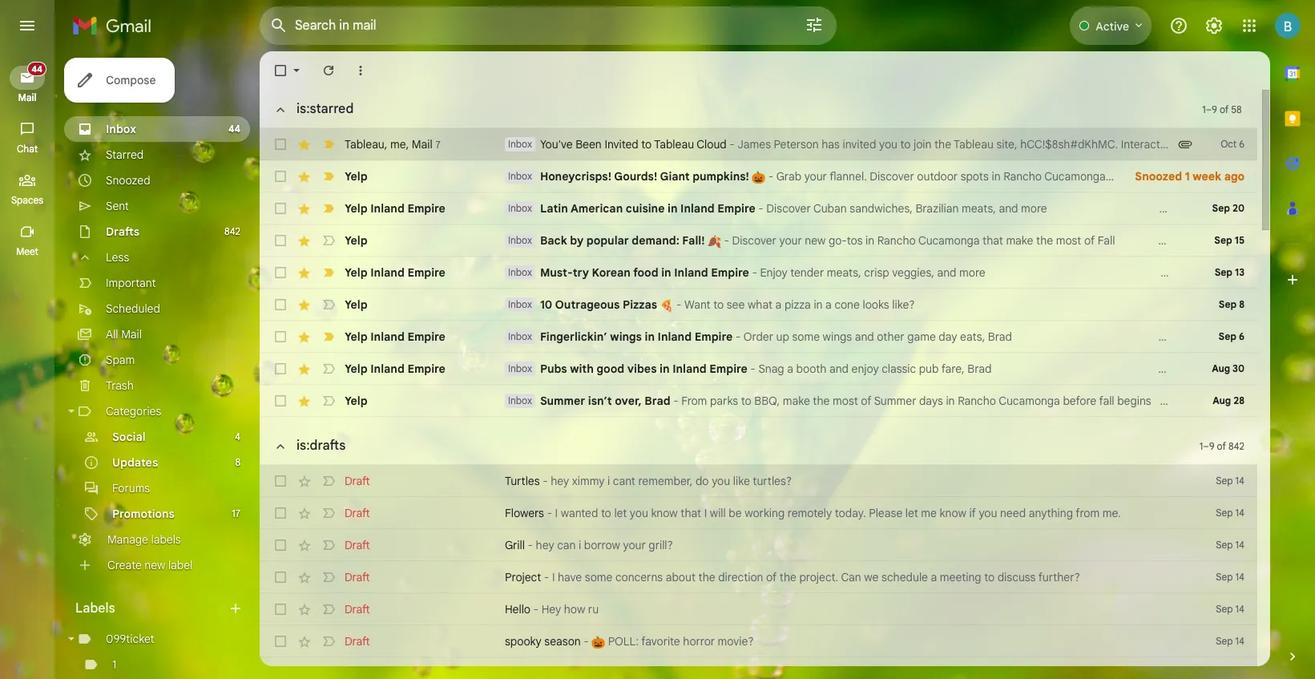 Task type: describe. For each thing, give the bounding box(es) containing it.
enjoy
[[760, 265, 788, 280]]

is:drafts
[[297, 438, 346, 454]]

sep 14 for hello - hey how ru
[[1216, 603, 1245, 615]]

yelp inland empire for pubs
[[345, 362, 446, 376]]

inbox inside inbox must-try korean food in inland empire - enjoy tender meats, crisp veggies, and more ͏ ͏ ͏ ͏ ͏ ͏ ͏ ͏ ͏ ͏ ͏ ͏ ͏ ͏ ͏ ͏  ͏ ͏ ͏ ͏ ͏ ͏ ͏ ͏ ͏ ͏ ͏ ͏ ͏ ͏ ͏ ͏ ͏ ͏ ͏ ͏ ͏ ͏ ͏ ͏ ͏ ͏ ͏ ͏ ͏ ͏ ͏ ͏ ͏ ͏ ͏ ͏ ͏ ͏  ͏ ͏ ͏ ͏ ͏ ͏ ͏ ͏ ͏ ͏ ͏ ͏ ͏ ͏ ͏ ͏ ͏ ͏ ͏ ͏ ͏ ͏ ͏ ͏ ͏
[[508, 266, 532, 278]]

search in mail image
[[265, 11, 293, 40]]

draft for project - i have some concerns about the direction of the project. can we schedule a  meeting to discuss further?
[[345, 570, 370, 584]]

all
[[106, 327, 118, 342]]

go-
[[829, 233, 847, 248]]

a left meeting
[[931, 570, 937, 584]]

what
[[748, 297, 773, 312]]

1 vertical spatial 44
[[228, 123, 241, 135]]

in right spots
[[992, 169, 1001, 184]]

yelp inland empire for must-
[[345, 265, 446, 280]]

0 vertical spatial me
[[390, 137, 406, 151]]

by
[[570, 233, 584, 248]]

of left fall͏
[[1085, 233, 1095, 248]]

me.
[[1103, 506, 1121, 520]]

1 for 1
[[112, 657, 116, 672]]

1 yelp from the top
[[345, 169, 368, 184]]

create new label link
[[107, 558, 193, 572]]

2 horizontal spatial you
[[979, 506, 998, 520]]

hey for hey can i borrow your grill?
[[536, 538, 554, 552]]

mail inside heading
[[18, 91, 37, 103]]

14 for project - i have some concerns about the direction of the project. can we schedule a  meeting to discuss further?
[[1236, 571, 1245, 583]]

a right what
[[776, 297, 782, 312]]

hey for hey ximmy i cant remember, do you like turtles?
[[551, 474, 569, 488]]

game
[[908, 329, 936, 344]]

- down ru
[[581, 634, 592, 649]]

spam link
[[106, 353, 135, 367]]

to right wanted
[[601, 506, 612, 520]]

i for concerns
[[552, 570, 555, 584]]

- want to see what a pizza in a cone looks like? ͏ ͏ ͏ ͏ ͏ ͏ ͏ ͏ ͏ ͏͏ ͏ ͏ ͏ ͏  ͏͏ ͏ ͏ ͏ ͏ ͏ ͏ ͏ ͏ ͏ ͏͏ ͏ ͏ ͏ ͏ ͏ ͏ ͏ ͏ ͏ ͏͏ ͏ ͏ ͏ ͏ ͏ ͏ ͏ ͏ ͏ ͏͏ ͏ ͏ ͏ ͏ ͏  ͏ ͏ ͏ ͏ ͏ ͏ ͏ ͏ ͏ ͏ ͏ ͏ ͏ ͏ ͏ ͏ ͏ ͏ ͏ ͏ ͏ ͏͏ ͏ ͏
[[674, 297, 1128, 312]]

thu, sep 14, 2023, 11:40 am element
[[1216, 665, 1245, 679]]

1 vertical spatial new
[[145, 558, 165, 572]]

has attachment image
[[1178, 136, 1194, 152]]

0 horizontal spatial rancho
[[878, 233, 916, 248]]

social link
[[112, 430, 146, 444]]

draft for grill - hey can i borrow your grill?
[[345, 538, 370, 552]]

sep 14 for project - i have some concerns about the direction of the project. can we schedule a  meeting to discuss further?
[[1216, 571, 1245, 583]]

9 for is:drafts
[[1210, 440, 1215, 452]]

starred
[[106, 148, 144, 162]]

create
[[107, 558, 142, 572]]

2 know from the left
[[940, 506, 967, 520]]

order
[[744, 329, 774, 344]]

snoozed for snoozed 1 week ago
[[1135, 169, 1183, 184]]

– for is:drafts
[[1204, 440, 1210, 452]]

draft for turtles - hey ximmy i cant remember, do you like turtles?
[[345, 474, 370, 488]]

season
[[545, 634, 581, 649]]

korean
[[592, 265, 631, 280]]

compose button
[[64, 58, 175, 103]]

and left other
[[855, 329, 874, 344]]

can
[[841, 570, 862, 584]]

4 row from the top
[[260, 224, 1285, 257]]

inbox fingerlickin' wings in inland empire - order up some wings and other game day eats, brad ͏ ͏ ͏ ͏ ͏ ͏ ͏ ͏ ͏ ͏ ͏ ͏ ͏  ͏ ͏ ͏ ͏ ͏ ͏ ͏ ͏ ͏ ͏ ͏ ͏ ͏ ͏ ͏ ͏ ͏ ͏ ͏ ͏ ͏ ͏ ͏ ͏ ͏ ͏ ͏ ͏ ͏ ͏ ͏ ͏ ͏ ͏ ͏ ͏ ͏ ͏  ͏ ͏ ͏ ͏ ͏ ͏ ͏ ͏ ͏ ͏ ͏ ͏ ͏ ͏ ͏ ͏ ͏ ͏ ͏ ͏ ͏ ͏ ͏ ͏ ͏
[[508, 329, 1231, 344]]

latin
[[540, 201, 568, 216]]

1 horizontal spatial mail
[[121, 327, 142, 342]]

drafts link
[[106, 224, 140, 239]]

manage labels link
[[107, 532, 181, 547]]

row containing tableau
[[260, 128, 1258, 160]]

flowers
[[505, 506, 544, 520]]

draft for hello - hey how ru
[[345, 602, 370, 616]]

6 draft from the top
[[345, 634, 370, 649]]

0 horizontal spatial you
[[630, 506, 648, 520]]

parks
[[710, 394, 738, 408]]

- left have
[[544, 570, 549, 584]]

0 vertical spatial rancho
[[1004, 169, 1042, 184]]

inbox latin american cuisine in inland empire - discover cuban sandwiches, brazilian meats, and more ͏ ͏ ͏ ͏ ͏ ͏ ͏ ͏ ͏ ͏ ͏  ͏ ͏ ͏ ͏ ͏ ͏ ͏ ͏ ͏ ͏ ͏ ͏ ͏ ͏ ͏ ͏ ͏ ͏ ͏ ͏ ͏ ͏ ͏ ͏ ͏ ͏ ͏ ͏ ͏ ͏ ͏ ͏ ͏ ͏ ͏ ͏ ͏ ͏  ͏ ͏ ͏ ͏ ͏ ͏ ͏ ͏ ͏ ͏ ͏ ͏ ͏ ͏ ͏ ͏ ͏ ͏ ͏ ͏ ͏ ͏ ͏ ͏ ͏
[[508, 201, 1260, 216]]

isn't
[[588, 394, 612, 408]]

0 horizontal spatial your
[[623, 538, 646, 552]]

sep 15
[[1215, 234, 1245, 246]]

working
[[745, 506, 785, 520]]

9 for is:starred
[[1212, 103, 1218, 115]]

in up vibes
[[645, 329, 655, 344]]

veggies,
[[892, 265, 935, 280]]

2 wings from the left
[[823, 329, 852, 344]]

main menu image
[[18, 16, 37, 35]]

main content containing is:starred
[[260, 51, 1316, 679]]

20
[[1233, 202, 1245, 214]]

of right direction
[[766, 570, 777, 584]]

gourds!
[[614, 169, 658, 184]]

1 let from the left
[[614, 506, 627, 520]]

Search in mail text field
[[295, 18, 760, 34]]

6 for order
[[1239, 330, 1245, 342]]

and up - discover your new go-tos in rancho cucamonga that make the most of fall͏ ͏  ͏ ͏ ͏ ͏͏ ͏ ͏ ͏ ͏ ͏͏ ͏ ͏ ͏ ͏ ͏͏ ͏ ͏ ͏ ͏ ͏͏ ͏ ͏ ͏ ͏ ͏͏ ͏ ͏ ͏ ͏ ͏͏ ͏ ͏ ͏ ͏ ͏͏  ͏ ͏ ͏ ͏ ͏͏ ͏ ͏ ͏ ͏ ͏͏ ͏ ͏ ͏ ͏ ͏͏ ͏ ͏ ͏ ͏ ͏͏ ͏ ͏ ͏ ͏
[[999, 201, 1019, 216]]

i for ximmy
[[608, 474, 610, 488]]

🍂 image
[[708, 235, 721, 248]]

a left cone
[[826, 297, 832, 312]]

create new label
[[107, 558, 193, 572]]

2 let from the left
[[906, 506, 918, 520]]

inbox inside inbox you've been invited to tableau cloud -
[[508, 138, 532, 150]]

inbox must-try korean food in inland empire - enjoy tender meats, crisp veggies, and more ͏ ͏ ͏ ͏ ͏ ͏ ͏ ͏ ͏ ͏ ͏ ͏ ͏ ͏ ͏ ͏  ͏ ͏ ͏ ͏ ͏ ͏ ͏ ͏ ͏ ͏ ͏ ͏ ͏ ͏ ͏ ͏ ͏ ͏ ͏ ͏ ͏ ͏ ͏ ͏ ͏ ͏ ͏ ͏ ͏ ͏ ͏ ͏ ͏ ͏ ͏ ͏ ͏ ͏  ͏ ͏ ͏ ͏ ͏ ͏ ͏ ͏ ͏ ͏ ͏ ͏ ͏ ͏ ͏ ͏ ͏ ͏ ͏ ͏ ͏ ͏ ͏ ͏ ͏
[[508, 265, 1213, 280]]

inbox inside inbox fingerlickin' wings in inland empire - order up some wings and other game day eats, brad ͏ ͏ ͏ ͏ ͏ ͏ ͏ ͏ ͏ ͏ ͏ ͏ ͏  ͏ ͏ ͏ ͏ ͏ ͏ ͏ ͏ ͏ ͏ ͏ ͏ ͏ ͏ ͏ ͏ ͏ ͏ ͏ ͏ ͏ ͏ ͏ ͏ ͏ ͏ ͏ ͏ ͏ ͏ ͏ ͏ ͏ ͏ ͏ ͏ ͏ ͏  ͏ ͏ ͏ ͏ ͏ ͏ ͏ ͏ ͏ ͏ ͏ ͏ ͏ ͏ ͏ ͏ ͏ ͏ ͏ ͏ ͏ ͏ ͏ ͏ ͏
[[508, 330, 532, 342]]

2 yelp from the top
[[345, 201, 368, 216]]

14 for grill - hey can i borrow your grill?
[[1236, 539, 1245, 551]]

mail heading
[[0, 91, 55, 104]]

flowers - i wanted to let you know that i will be working remotely today. please let  me know if you need anything from me.
[[505, 506, 1121, 520]]

booth
[[796, 362, 827, 376]]

to right invited
[[642, 137, 652, 152]]

1 horizontal spatial 8
[[1240, 298, 1245, 310]]

the down booth
[[813, 394, 830, 408]]

with
[[570, 362, 594, 376]]

invited
[[605, 137, 639, 152]]

in right vibes
[[660, 362, 670, 376]]

sep 20
[[1213, 202, 1245, 214]]

please
[[869, 506, 903, 520]]

sep 6
[[1219, 330, 1245, 342]]

like?
[[892, 297, 915, 312]]

1 – 9 of 58
[[1203, 103, 1242, 115]]

poll: favorite horror movie?
[[605, 634, 754, 649]]

honeycrisps!
[[540, 169, 612, 184]]

pubs
[[540, 362, 567, 376]]

aug 28
[[1213, 394, 1245, 406]]

aug 30
[[1212, 362, 1245, 374]]

- right cloud
[[730, 137, 735, 152]]

14 for turtles - hey ximmy i cant remember, do you like turtles?
[[1236, 475, 1245, 487]]

labels heading
[[75, 600, 228, 616]]

7 yelp from the top
[[345, 362, 368, 376]]

cloud
[[697, 137, 727, 152]]

turtles?
[[753, 474, 792, 488]]

8 row from the top
[[260, 353, 1258, 385]]

14 for flowers - i wanted to let you know that i will be working remotely today. please let  me know if you need anything from me.
[[1236, 507, 1245, 519]]

8 yelp from the top
[[345, 394, 368, 408]]

to left discuss
[[985, 570, 995, 584]]

0 horizontal spatial some
[[585, 570, 613, 584]]

like
[[733, 474, 750, 488]]

i for can
[[579, 538, 581, 552]]

inbox left 10
[[508, 298, 532, 310]]

fall͏
[[1098, 233, 1115, 248]]

do
[[696, 474, 709, 488]]

58
[[1232, 103, 1242, 115]]

is:starred
[[297, 101, 354, 117]]

3 row from the top
[[260, 192, 1260, 224]]

1 vertical spatial meats,
[[827, 265, 862, 280]]

1 horizontal spatial meats,
[[962, 201, 996, 216]]

have
[[558, 570, 582, 584]]

1 – 9 of 842
[[1200, 440, 1245, 452]]

cuban
[[814, 201, 847, 216]]

grab
[[777, 169, 802, 184]]

snoozed 1 week ago
[[1135, 169, 1245, 184]]

the left fall͏
[[1037, 233, 1053, 248]]

project.
[[800, 570, 839, 584]]

6 for -
[[1240, 138, 1245, 150]]

brazilian
[[916, 201, 959, 216]]

1 for 1 – 9 of 842
[[1200, 440, 1204, 452]]

pizza
[[785, 297, 811, 312]]

sep 14 for grill - hey can i borrow your grill?
[[1216, 539, 1245, 551]]

aug for from parks to bbq, make the most of summer days in rancho cucamonga before  fall begins͏ ͏ ͏ ͏ ͏ ͏͏ ͏ ͏ ͏ ͏ ͏͏ ͏ ͏ ͏ ͏ ͏͏ ͏ ͏ ͏ ͏ ͏͏ ͏ ͏ ͏ ͏ ͏͏ ͏ ͏ ͏ ͏  ͏͏ ͏ ͏ ͏ ͏ ͏͏ ͏ ͏ ͏ ͏ ͏͏ ͏ ͏ ͏ ͏ ͏͏ ͏ ͏ ͏ ͏ ͏͏ ͏ ͏
[[1213, 394, 1231, 406]]

2 summer from the left
[[874, 394, 917, 408]]

- right 🍂 'image'
[[724, 233, 729, 248]]

44 inside 44 link
[[31, 63, 42, 75]]

099ticket link
[[106, 632, 154, 646]]

most for summer
[[833, 394, 858, 408]]

14 for hello - hey how ru
[[1236, 603, 1245, 615]]

draft for flowers - i wanted to let you know that i will be working remotely today. please let  me know if you need anything from me.
[[345, 506, 370, 520]]

6 row from the top
[[260, 289, 1258, 321]]

oct
[[1221, 138, 1237, 150]]

🎃 image for yelp
[[752, 171, 766, 184]]

- left hey
[[534, 602, 539, 616]]

labels
[[151, 532, 181, 547]]

1 vertical spatial more
[[960, 265, 986, 280]]

the right about
[[699, 570, 716, 584]]

before
[[1063, 394, 1097, 408]]

yelp inland empire for latin
[[345, 201, 446, 216]]

meet
[[16, 245, 38, 257]]

1 horizontal spatial tableau
[[654, 137, 694, 152]]

back
[[540, 233, 567, 248]]

anything
[[1029, 506, 1073, 520]]

44 link
[[10, 62, 46, 90]]

- up enjoy
[[759, 201, 764, 216]]

settings image
[[1205, 16, 1224, 35]]

support image
[[1170, 16, 1189, 35]]

i for let
[[555, 506, 558, 520]]

classic
[[882, 362, 916, 376]]

you've
[[540, 137, 573, 152]]

1 wings from the left
[[610, 329, 642, 344]]

7 row from the top
[[260, 321, 1258, 353]]

in right the tos
[[866, 233, 875, 248]]

grill
[[505, 538, 525, 552]]

0 horizontal spatial that
[[681, 506, 702, 520]]

advanced search options image
[[798, 9, 831, 41]]

snoozed link
[[106, 173, 150, 188]]

grill?
[[649, 538, 673, 552]]

1 vertical spatial cucamonga
[[919, 233, 980, 248]]

16 row from the top
[[260, 657, 1258, 679]]

back by popular demand: fall!
[[540, 233, 708, 248]]

2 vertical spatial discover
[[732, 233, 777, 248]]

and right veggies,
[[938, 265, 957, 280]]

social
[[112, 430, 146, 444]]

of left 58
[[1220, 103, 1229, 115]]

if
[[970, 506, 976, 520]]

in right days
[[946, 394, 955, 408]]

and left enjoy
[[830, 362, 849, 376]]

4 yelp from the top
[[345, 265, 368, 280]]



Task type: locate. For each thing, give the bounding box(es) containing it.
a right "snag" at the bottom right of the page
[[787, 362, 794, 376]]

0 vertical spatial that
[[983, 233, 1004, 248]]

099ticket
[[106, 632, 154, 646]]

let right please
[[906, 506, 918, 520]]

0 vertical spatial 8
[[1240, 298, 1245, 310]]

to left find
[[1109, 169, 1119, 184]]

8 down 13
[[1240, 298, 1245, 310]]

yelp
[[345, 169, 368, 184], [345, 201, 368, 216], [345, 233, 368, 248], [345, 265, 368, 280], [345, 297, 368, 312], [345, 329, 368, 344], [345, 362, 368, 376], [345, 394, 368, 408]]

1 vertical spatial that
[[681, 506, 702, 520]]

1 for 1 – 9 of 58
[[1203, 103, 1206, 115]]

None checkbox
[[273, 63, 289, 79], [273, 136, 289, 152], [273, 232, 289, 249], [273, 265, 289, 281], [273, 297, 289, 313], [273, 329, 289, 345], [273, 361, 289, 377], [273, 393, 289, 409], [273, 473, 289, 489], [273, 569, 289, 585], [273, 601, 289, 617], [273, 633, 289, 649], [273, 63, 289, 79], [273, 136, 289, 152], [273, 232, 289, 249], [273, 265, 289, 281], [273, 297, 289, 313], [273, 329, 289, 345], [273, 361, 289, 377], [273, 393, 289, 409], [273, 473, 289, 489], [273, 569, 289, 585], [273, 601, 289, 617], [273, 633, 289, 649]]

favorite
[[642, 634, 680, 649]]

5 yelp from the top
[[345, 297, 368, 312]]

5 row from the top
[[260, 257, 1258, 289]]

make right bbq,
[[783, 394, 810, 408]]

rancho down fare,
[[958, 394, 997, 408]]

i left wanted
[[555, 506, 558, 520]]

- right flowers
[[547, 506, 552, 520]]

pizzas
[[623, 297, 657, 312]]

more down - grab your flannel. discover outdoor spots in rancho cucamonga to find  fall's freshest harvest.͏ ͏ ͏ ͏ ͏ ͏͏ ͏ ͏ ͏ ͏ ͏͏ ͏ ͏ ͏ ͏ ͏͏ ͏ ͏ ͏ ͏ ͏͏
[[1021, 201, 1048, 216]]

1 vertical spatial most
[[833, 394, 858, 408]]

6 right oct
[[1240, 138, 1245, 150]]

remotely
[[788, 506, 832, 520]]

2 vertical spatial mail
[[121, 327, 142, 342]]

0 vertical spatial 44
[[31, 63, 42, 75]]

spots
[[961, 169, 989, 184]]

you right "do"
[[712, 474, 730, 488]]

to left see
[[714, 297, 724, 312]]

snoozed down has attachment icon
[[1135, 169, 1183, 184]]

2 yelp inland empire from the top
[[345, 265, 446, 280]]

make
[[1006, 233, 1034, 248], [783, 394, 810, 408]]

make for bbq,
[[783, 394, 810, 408]]

1 vertical spatial discover
[[767, 201, 811, 216]]

6 yelp from the top
[[345, 329, 368, 344]]

0 vertical spatial 6
[[1240, 138, 1245, 150]]

12 row from the top
[[260, 529, 1258, 561]]

1 horizontal spatial wings
[[823, 329, 852, 344]]

snoozed for snoozed link
[[106, 173, 150, 188]]

make for that
[[1006, 233, 1034, 248]]

tableau down the is:starred
[[345, 137, 385, 151]]

6 sep 14 from the top
[[1216, 635, 1245, 647]]

0 horizontal spatial wings
[[610, 329, 642, 344]]

0 horizontal spatial 842
[[225, 225, 240, 237]]

tender
[[791, 265, 824, 280]]

you down turtles - hey ximmy i cant remember, do you like turtles? in the bottom of the page
[[630, 506, 648, 520]]

1 horizontal spatial 44
[[228, 123, 241, 135]]

1 horizontal spatial make
[[1006, 233, 1034, 248]]

sep 14 for flowers - i wanted to let you know that i will be working remotely today. please let  me know if you need anything from me.
[[1216, 507, 1245, 519]]

- left order at the right
[[736, 329, 741, 344]]

hey left the ximmy
[[551, 474, 569, 488]]

0 vertical spatial make
[[1006, 233, 1034, 248]]

2 horizontal spatial your
[[805, 169, 827, 184]]

yelp inland empire for fingerlickin'
[[345, 329, 446, 344]]

0 vertical spatial 🎃 image
[[752, 171, 766, 184]]

0 vertical spatial 842
[[225, 225, 240, 237]]

1 vertical spatial rancho
[[878, 233, 916, 248]]

inbox left the back
[[508, 234, 532, 246]]

mail
[[18, 91, 37, 103], [412, 137, 433, 151], [121, 327, 142, 342]]

rancho
[[1004, 169, 1042, 184], [878, 233, 916, 248], [958, 394, 997, 408]]

you right if
[[979, 506, 998, 520]]

from
[[1076, 506, 1100, 520]]

more down - discover your new go-tos in rancho cucamonga that make the most of fall͏ ͏  ͏ ͏ ͏ ͏͏ ͏ ͏ ͏ ͏ ͏͏ ͏ ͏ ͏ ͏ ͏͏ ͏ ͏ ͏ ͏ ͏͏ ͏ ͏ ͏ ͏ ͏͏ ͏ ͏ ͏ ͏ ͏͏ ͏ ͏ ͏ ͏ ͏͏  ͏ ͏ ͏ ͏ ͏͏ ͏ ͏ ͏ ͏ ͏͏ ͏ ͏ ͏ ͏ ͏͏ ͏ ͏ ͏ ͏ ͏͏ ͏ ͏ ͏ ͏
[[960, 265, 986, 280]]

tableau up giant
[[654, 137, 694, 152]]

1 vertical spatial 6
[[1239, 330, 1245, 342]]

to left bbq,
[[741, 394, 752, 408]]

6 14 from the top
[[1236, 635, 1245, 647]]

842 up less button
[[225, 225, 240, 237]]

1 14 from the top
[[1236, 475, 1245, 487]]

1 horizontal spatial some
[[792, 329, 820, 344]]

inbox left must-
[[508, 266, 532, 278]]

4 yelp inland empire from the top
[[345, 362, 446, 376]]

0 vertical spatial brad
[[988, 329, 1012, 344]]

2 , from the left
[[406, 137, 409, 151]]

main content
[[260, 51, 1316, 679]]

most down inbox pubs with good vibes in inland empire - snag a booth and enjoy classic pub fare, brad ͏ ͏ ͏ ͏ ͏ ͏ ͏ ͏ ͏ ͏ ͏ ͏ ͏ ͏ ͏  ͏ ͏ ͏ ͏ ͏ ͏ ͏ ͏ ͏ ͏ ͏ ͏ ͏ ͏ ͏ ͏ ͏ ͏ ͏ ͏ ͏ ͏ ͏ ͏ ͏ ͏ ͏ ͏ ͏ ͏ ͏ ͏ ͏ ͏ ͏ ͏ ͏ ͏  ͏ ͏ ͏ ͏ ͏ ͏ ͏ ͏ ͏ ͏ ͏ ͏ ͏ ͏ ͏ ͏ ͏ ͏ ͏ ͏ ͏ ͏ ͏ ͏ ͏
[[833, 394, 858, 408]]

aug left 30
[[1212, 362, 1231, 374]]

2 horizontal spatial rancho
[[1004, 169, 1042, 184]]

͏͏
[[1271, 169, 1274, 184], [1285, 169, 1288, 184], [1299, 169, 1302, 184], [1314, 169, 1316, 184], [1127, 233, 1130, 248], [1141, 233, 1144, 248], [1156, 233, 1159, 248], [1170, 233, 1173, 248], [1184, 233, 1187, 248], [1199, 233, 1202, 248], [1213, 233, 1216, 248], [1228, 233, 1230, 248], [1242, 233, 1245, 248], [1256, 233, 1259, 248], [1271, 233, 1273, 248], [941, 297, 944, 312], [955, 297, 958, 312], [984, 297, 987, 312], [1013, 297, 1016, 312], [1042, 297, 1045, 312], [1119, 297, 1122, 312], [1163, 394, 1166, 408], [1178, 394, 1180, 408], [1192, 394, 1195, 408], [1206, 394, 1209, 408], [1221, 394, 1224, 408], [1235, 394, 1238, 408], [1249, 394, 1252, 408], [1264, 394, 1267, 408], [1278, 394, 1281, 408], [1293, 394, 1295, 408]]

tableau , me , mail 7
[[345, 137, 441, 151]]

0 vertical spatial new
[[805, 233, 826, 248]]

3 yelp inland empire from the top
[[345, 329, 446, 344]]

summer
[[540, 394, 585, 408], [874, 394, 917, 408]]

1 horizontal spatial let
[[906, 506, 918, 520]]

project - i have some concerns about the direction of the project. can we schedule a  meeting to discuss further?
[[505, 570, 1081, 584]]

1
[[1203, 103, 1206, 115], [1185, 169, 1190, 184], [1200, 440, 1204, 452], [112, 657, 116, 672]]

1 row from the top
[[260, 128, 1258, 160]]

sep 8
[[1219, 298, 1245, 310]]

3 sep 14 from the top
[[1216, 539, 1245, 551]]

navigation
[[0, 51, 56, 679]]

0 vertical spatial cucamonga
[[1045, 169, 1106, 184]]

2 draft from the top
[[345, 506, 370, 520]]

1 horizontal spatial rancho
[[958, 394, 997, 408]]

your left grill?
[[623, 538, 646, 552]]

1 vertical spatial aug
[[1213, 394, 1231, 406]]

1 vertical spatial hey
[[536, 538, 554, 552]]

10 outrageous pizzas
[[540, 297, 660, 312]]

5 draft from the top
[[345, 602, 370, 616]]

14 row from the top
[[260, 593, 1258, 625]]

of down enjoy
[[861, 394, 872, 408]]

discover up inbox latin american cuisine in inland empire - discover cuban sandwiches, brazilian meats, and more ͏ ͏ ͏ ͏ ͏ ͏ ͏ ͏ ͏ ͏ ͏  ͏ ͏ ͏ ͏ ͏ ͏ ͏ ͏ ͏ ͏ ͏ ͏ ͏ ͏ ͏ ͏ ͏ ͏ ͏ ͏ ͏ ͏ ͏ ͏ ͏ ͏ ͏ ͏ ͏ ͏ ͏ ͏ ͏ ͏ ͏ ͏ ͏ ͏  ͏ ͏ ͏ ͏ ͏ ͏ ͏ ͏ ͏ ͏ ͏ ͏ ͏ ͏ ͏ ͏ ͏ ͏ ͏ ͏ ͏ ͏ ͏ ͏ ͏
[[870, 169, 915, 184]]

crisp
[[864, 265, 890, 280]]

ru
[[588, 602, 599, 616]]

refresh image
[[321, 63, 337, 79]]

3 yelp from the top
[[345, 233, 368, 248]]

- left "snag" at the bottom right of the page
[[751, 362, 756, 376]]

15 row from the top
[[260, 625, 1258, 657]]

1 vertical spatial some
[[585, 570, 613, 584]]

tab list
[[1271, 51, 1316, 621]]

0 horizontal spatial 8
[[235, 456, 240, 468]]

0 vertical spatial mail
[[18, 91, 37, 103]]

4 sep 14 from the top
[[1216, 571, 1245, 583]]

1 horizontal spatial more
[[1021, 201, 1048, 216]]

1 vertical spatial 8
[[235, 456, 240, 468]]

0 horizontal spatial new
[[145, 558, 165, 572]]

1 summer from the left
[[540, 394, 585, 408]]

sep
[[1213, 202, 1230, 214], [1215, 234, 1233, 246], [1215, 266, 1233, 278], [1219, 298, 1237, 310], [1219, 330, 1237, 342], [1216, 475, 1233, 487], [1216, 507, 1233, 519], [1216, 539, 1233, 551], [1216, 571, 1233, 583], [1216, 603, 1233, 615], [1216, 635, 1233, 647]]

giant
[[660, 169, 690, 184]]

wings down pizzas
[[610, 329, 642, 344]]

new left go-
[[805, 233, 826, 248]]

most for fall͏
[[1056, 233, 1082, 248]]

row
[[260, 128, 1258, 160], [260, 160, 1316, 192], [260, 192, 1260, 224], [260, 224, 1285, 257], [260, 257, 1258, 289], [260, 289, 1258, 321], [260, 321, 1258, 353], [260, 353, 1258, 385], [260, 385, 1301, 417], [260, 465, 1258, 497], [260, 497, 1258, 529], [260, 529, 1258, 561], [260, 561, 1258, 593], [260, 593, 1258, 625], [260, 625, 1258, 657], [260, 657, 1258, 679]]

cucamonga down brazilian
[[919, 233, 980, 248]]

14
[[1236, 475, 1245, 487], [1236, 507, 1245, 519], [1236, 539, 1245, 551], [1236, 571, 1245, 583], [1236, 603, 1245, 615], [1236, 635, 1245, 647]]

3 draft from the top
[[345, 538, 370, 552]]

mail left 7
[[412, 137, 433, 151]]

inbox inside inbox pubs with good vibes in inland empire - snag a booth and enjoy classic pub fare, brad ͏ ͏ ͏ ͏ ͏ ͏ ͏ ͏ ͏ ͏ ͏ ͏ ͏ ͏ ͏  ͏ ͏ ͏ ͏ ͏ ͏ ͏ ͏ ͏ ͏ ͏ ͏ ͏ ͏ ͏ ͏ ͏ ͏ ͏ ͏ ͏ ͏ ͏ ͏ ͏ ͏ ͏ ͏ ͏ ͏ ͏ ͏ ͏ ͏ ͏ ͏ ͏ ͏  ͏ ͏ ͏ ͏ ͏ ͏ ͏ ͏ ͏ ͏ ͏ ͏ ͏ ͏ ͏ ͏ ͏ ͏ ͏ ͏ ͏ ͏ ͏ ͏ ͏
[[508, 362, 532, 374]]

2 vertical spatial cucamonga
[[999, 394, 1060, 408]]

0 vertical spatial hey
[[551, 474, 569, 488]]

less button
[[64, 245, 250, 270]]

inbox left you've
[[508, 138, 532, 150]]

sent
[[106, 199, 129, 213]]

promotions
[[112, 507, 175, 521]]

know
[[651, 506, 678, 520], [940, 506, 967, 520]]

more
[[1021, 201, 1048, 216], [960, 265, 986, 280]]

0 horizontal spatial most
[[833, 394, 858, 408]]

of down the 'aug 28'
[[1217, 440, 1227, 452]]

that left will
[[681, 506, 702, 520]]

0 vertical spatial discover
[[870, 169, 915, 184]]

sep 14 for turtles - hey ximmy i cant remember, do you like turtles?
[[1216, 475, 1245, 487]]

summer down pubs
[[540, 394, 585, 408]]

brad right fare,
[[968, 362, 992, 376]]

inbox left pubs
[[508, 362, 532, 374]]

1 horizontal spatial know
[[940, 506, 967, 520]]

i left 'cant'
[[608, 474, 610, 488]]

0 vertical spatial more
[[1021, 201, 1048, 216]]

see
[[727, 297, 745, 312]]

- left from
[[674, 394, 679, 408]]

1 vertical spatial make
[[783, 394, 810, 408]]

over,
[[615, 394, 642, 408]]

inbox pubs with good vibes in inland empire - snag a booth and enjoy classic pub fare, brad ͏ ͏ ͏ ͏ ͏ ͏ ͏ ͏ ͏ ͏ ͏ ͏ ͏ ͏ ͏  ͏ ͏ ͏ ͏ ͏ ͏ ͏ ͏ ͏ ͏ ͏ ͏ ͏ ͏ ͏ ͏ ͏ ͏ ͏ ͏ ͏ ͏ ͏ ͏ ͏ ͏ ͏ ͏ ͏ ͏ ͏ ͏ ͏ ͏ ͏ ͏ ͏ ͏  ͏ ͏ ͏ ͏ ͏ ͏ ͏ ͏ ͏ ͏ ͏ ͏ ͏ ͏ ͏ ͏ ͏ ͏ ͏ ͏ ͏ ͏ ͏ ͏ ͏
[[508, 362, 1216, 376]]

1 vertical spatial 9
[[1210, 440, 1215, 452]]

i right the can
[[579, 538, 581, 552]]

chat heading
[[0, 143, 55, 156]]

1 horizontal spatial ,
[[406, 137, 409, 151]]

6
[[1240, 138, 1245, 150], [1239, 330, 1245, 342]]

new left label
[[145, 558, 165, 572]]

1 horizontal spatial you
[[712, 474, 730, 488]]

1 draft from the top
[[345, 474, 370, 488]]

i left have
[[552, 570, 555, 584]]

9 down the 'aug 28'
[[1210, 440, 1215, 452]]

your for flannel.
[[805, 169, 827, 184]]

1 vertical spatial brad
[[968, 362, 992, 376]]

snoozed down starred
[[106, 173, 150, 188]]

1 horizontal spatial 842
[[1229, 440, 1245, 452]]

discover up enjoy
[[732, 233, 777, 248]]

1 vertical spatial me
[[921, 506, 937, 520]]

grill - hey can i borrow your grill?
[[505, 538, 673, 552]]

🍕 image
[[660, 299, 674, 312]]

10 row from the top
[[260, 465, 1258, 497]]

know down remember,
[[651, 506, 678, 520]]

0 horizontal spatial 44
[[31, 63, 42, 75]]

,
[[385, 137, 388, 151], [406, 137, 409, 151]]

1 horizontal spatial me
[[921, 506, 937, 520]]

more image
[[353, 63, 369, 79]]

1 horizontal spatial i
[[608, 474, 610, 488]]

1 horizontal spatial that
[[983, 233, 1004, 248]]

9 row from the top
[[260, 385, 1301, 417]]

🎃 image for draft
[[592, 636, 605, 649]]

0 horizontal spatial meats,
[[827, 265, 862, 280]]

6 up 30
[[1239, 330, 1245, 342]]

rancho right spots
[[1004, 169, 1042, 184]]

842 down 28
[[1229, 440, 1245, 452]]

0 horizontal spatial i
[[579, 538, 581, 552]]

the left the project.
[[780, 570, 797, 584]]

5 14 from the top
[[1236, 603, 1245, 615]]

1 link
[[112, 657, 116, 672]]

sandwiches,
[[850, 201, 913, 216]]

0 horizontal spatial mail
[[18, 91, 37, 103]]

1 yelp inland empire from the top
[[345, 201, 446, 216]]

9
[[1212, 103, 1218, 115], [1210, 440, 1215, 452]]

1 know from the left
[[651, 506, 678, 520]]

1 vertical spatial mail
[[412, 137, 433, 151]]

0 horizontal spatial more
[[960, 265, 986, 280]]

meet heading
[[0, 245, 55, 258]]

11 row from the top
[[260, 497, 1258, 529]]

discover down grab
[[767, 201, 811, 216]]

gmail image
[[72, 10, 160, 42]]

your for new
[[780, 233, 802, 248]]

– for is:starred
[[1206, 103, 1212, 115]]

your right grab
[[805, 169, 827, 184]]

days
[[920, 394, 943, 408]]

your up tender
[[780, 233, 802, 248]]

aug for snag a booth and enjoy classic pub fare, brad ͏ ͏ ͏ ͏ ͏ ͏ ͏ ͏ ͏ ͏ ͏ ͏ ͏ ͏ ͏  ͏ ͏ ͏ ͏ ͏ ͏ ͏ ͏ ͏ ͏ ͏ ͏ ͏ ͏ ͏ ͏ ͏ ͏ ͏ ͏ ͏ ͏ ͏ ͏ ͏ ͏ ͏ ͏ ͏ ͏ ͏ ͏ ͏ ͏ ͏ ͏ ͏ ͏  ͏ ͏ ͏ ͏ ͏ ͏ ͏ ͏ ͏ ͏ ͏ ͏ ͏ ͏ ͏ ͏ ͏ ͏ ͏ ͏ ͏ ͏ ͏ ͏ ͏
[[1212, 362, 1231, 374]]

2 vertical spatial brad
[[645, 394, 671, 408]]

4 draft from the top
[[345, 570, 370, 584]]

2 horizontal spatial mail
[[412, 137, 433, 151]]

8 down the 4
[[235, 456, 240, 468]]

is:starred button
[[265, 93, 360, 125]]

- right the turtles
[[543, 474, 548, 488]]

- right '🍕' icon
[[677, 297, 682, 312]]

some right have
[[585, 570, 613, 584]]

in
[[992, 169, 1001, 184], [668, 201, 678, 216], [866, 233, 875, 248], [661, 265, 672, 280], [814, 297, 823, 312], [645, 329, 655, 344], [660, 362, 670, 376], [946, 394, 955, 408]]

inbox inside inbox summer isn't over, brad - from parks to bbq, make the most of summer days in rancho cucamonga before  fall begins͏ ͏ ͏ ͏ ͏ ͏͏ ͏ ͏ ͏ ͏ ͏͏ ͏ ͏ ͏ ͏ ͏͏ ͏ ͏ ͏ ͏ ͏͏ ͏ ͏ ͏ ͏ ͏͏ ͏ ͏ ͏ ͏  ͏͏ ͏ ͏ ͏ ͏ ͏͏ ͏ ͏ ͏ ͏ ͏͏ ͏ ͏ ͏ ͏ ͏͏ ͏ ͏ ͏ ͏ ͏͏ ͏ ͏
[[508, 394, 532, 406]]

inbox link
[[106, 122, 136, 136]]

aug
[[1212, 362, 1231, 374], [1213, 394, 1231, 406]]

1 vertical spatial 842
[[1229, 440, 1245, 452]]

brad right over,
[[645, 394, 671, 408]]

starred link
[[106, 148, 144, 162]]

3 14 from the top
[[1236, 539, 1245, 551]]

want
[[685, 297, 711, 312]]

in right food
[[661, 265, 672, 280]]

promotions link
[[112, 507, 175, 521]]

0 vertical spatial i
[[608, 474, 610, 488]]

fare,
[[942, 362, 965, 376]]

must-
[[540, 265, 573, 280]]

0 vertical spatial most
[[1056, 233, 1082, 248]]

Search in mail search field
[[260, 6, 837, 45]]

1 horizontal spatial summer
[[874, 394, 917, 408]]

- left enjoy
[[752, 265, 757, 280]]

new inside row
[[805, 233, 826, 248]]

inbox
[[106, 122, 136, 136], [508, 138, 532, 150], [508, 170, 532, 182], [508, 202, 532, 214], [508, 234, 532, 246], [508, 266, 532, 278], [508, 298, 532, 310], [508, 330, 532, 342], [508, 362, 532, 374], [508, 394, 532, 406]]

1 horizontal spatial your
[[780, 233, 802, 248]]

all mail link
[[106, 327, 142, 342]]

0 horizontal spatial 🎃 image
[[592, 636, 605, 649]]

scheduled link
[[106, 301, 160, 316]]

1 horizontal spatial most
[[1056, 233, 1082, 248]]

0 vertical spatial meats,
[[962, 201, 996, 216]]

2 14 from the top
[[1236, 507, 1245, 519]]

1 , from the left
[[385, 137, 388, 151]]

other
[[877, 329, 905, 344]]

inbox summer isn't over, brad - from parks to bbq, make the most of summer days in rancho cucamonga before  fall begins͏ ͏ ͏ ͏ ͏ ͏͏ ͏ ͏ ͏ ͏ ͏͏ ͏ ͏ ͏ ͏ ͏͏ ͏ ͏ ͏ ͏ ͏͏ ͏ ͏ ͏ ͏ ͏͏ ͏ ͏ ͏ ͏  ͏͏ ͏ ͏ ͏ ͏ ͏͏ ͏ ͏ ͏ ͏ ͏͏ ͏ ͏ ͏ ͏ ͏͏ ͏ ͏ ͏ ͏ ͏͏ ͏ ͏
[[508, 394, 1301, 408]]

0 vertical spatial –
[[1206, 103, 1212, 115]]

aug left 28
[[1213, 394, 1231, 406]]

snag
[[759, 362, 785, 376]]

0 horizontal spatial make
[[783, 394, 810, 408]]

good
[[597, 362, 625, 376]]

inbox up starred
[[106, 122, 136, 136]]

0 horizontal spatial know
[[651, 506, 678, 520]]

🎃 image left poll:
[[592, 636, 605, 649]]

0 horizontal spatial summer
[[540, 394, 585, 408]]

inbox inside inbox latin american cuisine in inland empire - discover cuban sandwiches, brazilian meats, and more ͏ ͏ ͏ ͏ ͏ ͏ ͏ ͏ ͏ ͏ ͏  ͏ ͏ ͏ ͏ ͏ ͏ ͏ ͏ ͏ ͏ ͏ ͏ ͏ ͏ ͏ ͏ ͏ ͏ ͏ ͏ ͏ ͏ ͏ ͏ ͏ ͏ ͏ ͏ ͏ ͏ ͏ ͏ ͏ ͏ ͏ ͏ ͏ ͏  ͏ ͏ ͏ ͏ ͏ ͏ ͏ ͏ ͏ ͏ ͏ ͏ ͏ ͏ ͏ ͏ ͏ ͏ ͏ ͏ ͏ ͏ ͏ ͏ ͏
[[508, 202, 532, 214]]

None checkbox
[[273, 168, 289, 184], [273, 200, 289, 216], [273, 505, 289, 521], [273, 537, 289, 553], [273, 665, 289, 679], [273, 168, 289, 184], [273, 200, 289, 216], [273, 505, 289, 521], [273, 537, 289, 553], [273, 665, 289, 679]]

i left will
[[704, 506, 707, 520]]

let down 'cant'
[[614, 506, 627, 520]]

inbox you've been invited to tableau cloud -
[[508, 137, 738, 152]]

10
[[540, 297, 553, 312]]

chat
[[17, 143, 38, 155]]

1 vertical spatial –
[[1204, 440, 1210, 452]]

in right cuisine
[[668, 201, 678, 216]]

- left grab
[[769, 169, 774, 184]]

summer down the classic
[[874, 394, 917, 408]]

inbox left honeycrisps!
[[508, 170, 532, 182]]

0 horizontal spatial me
[[390, 137, 406, 151]]

freshest
[[1173, 169, 1215, 184]]

1 horizontal spatial snoozed
[[1135, 169, 1183, 184]]

mail right all
[[121, 327, 142, 342]]

be
[[729, 506, 742, 520]]

0 vertical spatial some
[[792, 329, 820, 344]]

spooky
[[505, 634, 542, 649]]

eats,
[[960, 329, 985, 344]]

enjoy
[[852, 362, 879, 376]]

some right up
[[792, 329, 820, 344]]

manage
[[107, 532, 148, 547]]

- grab your flannel. discover outdoor spots in rancho cucamonga to find  fall's freshest harvest.͏ ͏ ͏ ͏ ͏ ͏͏ ͏ ͏ ͏ ͏ ͏͏ ͏ ͏ ͏ ͏ ͏͏ ͏ ͏ ͏ ͏ ͏͏
[[766, 169, 1316, 184]]

i
[[608, 474, 610, 488], [579, 538, 581, 552]]

0 vertical spatial aug
[[1212, 362, 1231, 374]]

1 horizontal spatial new
[[805, 233, 826, 248]]

0 vertical spatial your
[[805, 169, 827, 184]]

important link
[[106, 276, 156, 290]]

me left 7
[[390, 137, 406, 151]]

- right grill in the left of the page
[[528, 538, 533, 552]]

been
[[576, 137, 602, 152]]

–
[[1206, 103, 1212, 115], [1204, 440, 1210, 452]]

navigation containing mail
[[0, 51, 56, 679]]

fingerlickin'
[[540, 329, 607, 344]]

0 horizontal spatial tableau
[[345, 137, 385, 151]]

2 row from the top
[[260, 160, 1316, 192]]

cucamonga left find
[[1045, 169, 1106, 184]]

about
[[666, 570, 696, 584]]

1 vertical spatial your
[[780, 233, 802, 248]]

schedule
[[882, 570, 928, 584]]

1 horizontal spatial 🎃 image
[[752, 171, 766, 184]]

mail down 44 link
[[18, 91, 37, 103]]

spaces heading
[[0, 194, 55, 207]]

spaces
[[11, 194, 43, 206]]

0 horizontal spatial snoozed
[[106, 173, 150, 188]]

in right pizza
[[814, 297, 823, 312]]

vibes
[[627, 362, 657, 376]]

2 vertical spatial rancho
[[958, 394, 997, 408]]

1 sep 14 from the top
[[1216, 475, 1245, 487]]

can
[[557, 538, 576, 552]]

13 row from the top
[[260, 561, 1258, 593]]

day
[[939, 329, 958, 344]]

compose
[[106, 73, 156, 87]]

2 sep 14 from the top
[[1216, 507, 1245, 519]]

rancho down inbox latin american cuisine in inland empire - discover cuban sandwiches, brazilian meats, and more ͏ ͏ ͏ ͏ ͏ ͏ ͏ ͏ ͏ ͏ ͏  ͏ ͏ ͏ ͏ ͏ ͏ ͏ ͏ ͏ ͏ ͏ ͏ ͏ ͏ ͏ ͏ ͏ ͏ ͏ ͏ ͏ ͏ ͏ ͏ ͏ ͏ ͏ ͏ ͏ ͏ ͏ ͏ ͏ ͏ ͏ ͏ ͏ ͏  ͏ ͏ ͏ ͏ ͏ ͏ ͏ ͏ ͏ ͏ ͏ ͏ ͏ ͏ ͏ ͏ ͏ ͏ ͏ ͏ ͏ ͏ ͏ ͏ ͏
[[878, 233, 916, 248]]

me right please
[[921, 506, 937, 520]]

30
[[1233, 362, 1245, 374]]

5 sep 14 from the top
[[1216, 603, 1245, 615]]

🎃 image
[[752, 171, 766, 184], [592, 636, 605, 649]]

1 vertical spatial i
[[579, 538, 581, 552]]

movie?
[[718, 634, 754, 649]]

find
[[1122, 169, 1142, 184]]

2 vertical spatial your
[[623, 538, 646, 552]]

0 vertical spatial 9
[[1212, 103, 1218, 115]]

4 14 from the top
[[1236, 571, 1245, 583]]

meats, up cone
[[827, 265, 862, 280]]



Task type: vqa. For each thing, say whether or not it's contained in the screenshot.
the topmost the "Best,"
no



